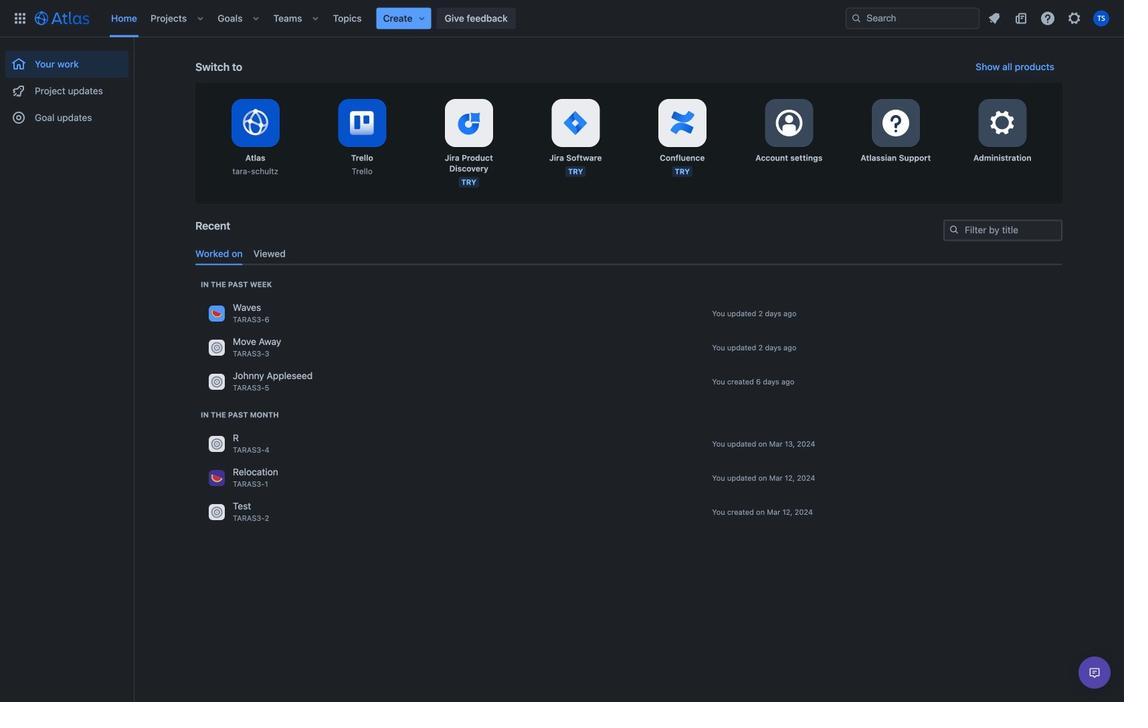 Task type: locate. For each thing, give the bounding box(es) containing it.
townsquare image for townsquare image corresponding to 2nd 'heading' from the bottom of the page
[[209, 374, 225, 390]]

1 vertical spatial townsquare image
[[209, 470, 225, 486]]

heading
[[201, 279, 272, 290], [201, 410, 279, 420]]

0 vertical spatial heading
[[201, 279, 272, 290]]

search image
[[851, 13, 862, 24]]

townsquare image
[[209, 374, 225, 390], [209, 470, 225, 486], [209, 504, 225, 520]]

Filter by title field
[[945, 221, 1061, 240]]

2 vertical spatial townsquare image
[[209, 504, 225, 520]]

townsquare image for second 'heading' from the top
[[209, 436, 225, 452]]

townsquare image for 2nd 'heading' from the bottom of the page
[[209, 306, 225, 322]]

tab list
[[190, 243, 1068, 265]]

0 vertical spatial townsquare image
[[209, 374, 225, 390]]

3 townsquare image from the top
[[209, 504, 225, 520]]

switch to... image
[[12, 10, 28, 26]]

1 vertical spatial townsquare image
[[209, 340, 225, 356]]

settings image
[[1067, 10, 1083, 26], [773, 107, 805, 139]]

3 townsquare image from the top
[[209, 436, 225, 452]]

settings image
[[880, 107, 912, 139], [986, 107, 1019, 139]]

Search field
[[846, 8, 980, 29]]

1 vertical spatial heading
[[201, 410, 279, 420]]

townsquare image
[[209, 306, 225, 322], [209, 340, 225, 356], [209, 436, 225, 452]]

top element
[[8, 0, 846, 37]]

1 townsquare image from the top
[[209, 374, 225, 390]]

1 townsquare image from the top
[[209, 306, 225, 322]]

0 vertical spatial townsquare image
[[209, 306, 225, 322]]

banner
[[0, 0, 1124, 37]]

1 vertical spatial settings image
[[773, 107, 805, 139]]

2 vertical spatial townsquare image
[[209, 436, 225, 452]]

2 settings image from the left
[[986, 107, 1019, 139]]

2 townsquare image from the top
[[209, 470, 225, 486]]

search image
[[949, 224, 959, 235]]

0 vertical spatial settings image
[[1067, 10, 1083, 26]]

group
[[5, 37, 128, 135]]

1 horizontal spatial settings image
[[986, 107, 1019, 139]]

1 heading from the top
[[201, 279, 272, 290]]

None search field
[[846, 8, 980, 29]]

0 horizontal spatial settings image
[[880, 107, 912, 139]]



Task type: vqa. For each thing, say whether or not it's contained in the screenshot.
the Add team ICON on the right of page
no



Task type: describe. For each thing, give the bounding box(es) containing it.
1 horizontal spatial settings image
[[1067, 10, 1083, 26]]

open intercom messenger image
[[1087, 665, 1103, 681]]

notifications image
[[986, 10, 1002, 26]]

help image
[[1040, 10, 1056, 26]]

2 townsquare image from the top
[[209, 340, 225, 356]]

account image
[[1093, 10, 1109, 26]]

2 heading from the top
[[201, 410, 279, 420]]

0 horizontal spatial settings image
[[773, 107, 805, 139]]

townsquare image for second 'heading' from the top townsquare image
[[209, 504, 225, 520]]

1 settings image from the left
[[880, 107, 912, 139]]



